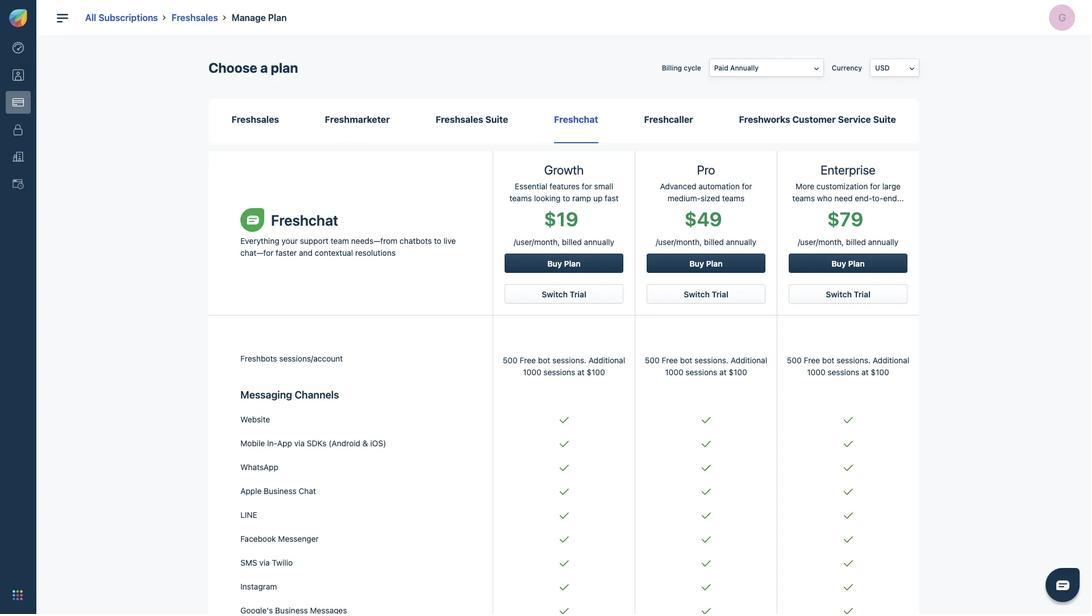 Task type: vqa. For each thing, say whether or not it's contained in the screenshot.
Facebook Messenger
yes



Task type: describe. For each thing, give the bounding box(es) containing it.
(android
[[329, 439, 361, 448]]

subscriptions
[[99, 13, 158, 23]]

1 free from the left
[[520, 356, 536, 365]]

sized
[[701, 194, 720, 203]]

teams inside more customization for large teams who need end-to-end
[[793, 194, 815, 203]]

switch trial for $49
[[684, 290, 729, 299]]

choose
[[209, 60, 257, 76]]

1 additional from the left
[[589, 356, 625, 365]]

and for contextual
[[299, 248, 313, 257]]

2 $100 from the left
[[729, 367, 747, 377]]

faster
[[276, 248, 297, 257]]

your inside the everything your support team needs—from chatbots to live chat—for faster and contextual resolutions
[[282, 236, 298, 246]]

neo admin center image
[[13, 42, 24, 54]]

quotes,
[[500, 267, 524, 276]]

freshbots sessions/account
[[240, 354, 343, 364]]

discounts;
[[444, 284, 477, 293]]

twilio
[[272, 558, 293, 568]]

available
[[354, 205, 397, 218]]

build
[[371, 267, 387, 276]]

live
[[444, 236, 456, 246]]

ramp
[[573, 194, 591, 203]]

small
[[594, 182, 614, 191]]

(cpq)
[[435, 250, 461, 260]]

a inside helps you build company-branded documents like quotes, proposals, msas and ndas using a rich built-in template editor. manage your catalog pricing and discounts; send accurate quotes to contacts.
[[446, 276, 450, 284]]

advanced
[[660, 182, 697, 191]]

chat—for
[[240, 248, 274, 257]]

choose a plan
[[209, 60, 298, 76]]

configure
[[337, 250, 380, 260]]

editor.
[[521, 276, 541, 284]]

pro advanced automation for medium-sized teams $49
[[660, 163, 755, 230]]

buy for $79
[[832, 259, 847, 269]]

2 suite from the left
[[874, 114, 896, 125]]

3 500 from the left
[[787, 356, 802, 365]]

like
[[488, 267, 498, 276]]

0 vertical spatial manage
[[232, 13, 266, 23]]

trial for $19
[[570, 290, 587, 299]]

to inside the everything your support team needs—from chatbots to live chat—for faster and contextual resolutions
[[434, 236, 442, 246]]

price
[[382, 250, 404, 260]]

freshmarketer
[[325, 114, 390, 125]]

mobile in-app via sdks (android & ios)
[[240, 439, 386, 448]]

switch trial button for to
[[505, 284, 624, 304]]

billing
[[662, 63, 682, 72]]

ios)
[[370, 439, 386, 448]]

buy plan for $79
[[832, 259, 865, 269]]

3 free from the left
[[804, 356, 820, 365]]

0 vertical spatial a
[[260, 60, 268, 76]]

...
[[897, 194, 904, 203]]

ndas
[[407, 276, 425, 284]]

usd
[[876, 63, 890, 72]]

large
[[883, 182, 901, 191]]

0 vertical spatial freshchat
[[554, 114, 599, 125]]

buy plan button for $79
[[789, 254, 908, 273]]

apple business chat
[[240, 486, 316, 496]]

3 at from the left
[[862, 367, 869, 377]]

customization
[[817, 182, 868, 191]]

teams inside growth essential features for small teams looking to ramp up fast $19
[[510, 194, 532, 203]]

more
[[796, 182, 815, 191]]

sdks
[[307, 439, 327, 448]]

trial for $79
[[854, 290, 871, 299]]

channels
[[295, 389, 339, 401]]

team
[[331, 236, 349, 246]]

annually
[[731, 63, 759, 72]]

all
[[85, 13, 96, 23]]

users image
[[13, 69, 24, 81]]

pro
[[697, 163, 715, 178]]

looking
[[534, 194, 561, 203]]

for inside more customization for large teams who need end-to-end
[[870, 182, 881, 191]]

in-
[[267, 439, 277, 448]]

freshsales link
[[172, 13, 218, 23]]

plan up plan
[[268, 13, 287, 23]]

for for pro
[[742, 182, 752, 191]]

add ons available for trial
[[308, 205, 435, 218]]

plan for $49
[[706, 259, 723, 269]]

3 additional from the left
[[873, 356, 910, 365]]

configure price quote (cpq)
[[337, 250, 461, 260]]

freshcaller
[[644, 114, 694, 125]]

to inside growth essential features for small teams looking to ramp up fast $19
[[563, 194, 570, 203]]

plan down freshmarketer
[[330, 127, 348, 135]]

facebook
[[240, 534, 276, 544]]

manage plan
[[232, 13, 287, 23]]

medium-
[[668, 194, 701, 203]]

2 500 free bot sessions. additional 1000 sessions at $100 from the left
[[645, 356, 768, 377]]

billed for $49
[[704, 237, 724, 247]]

end
[[884, 194, 897, 203]]

0 vertical spatial via
[[294, 439, 305, 448]]

$79
[[828, 208, 864, 230]]

all subscriptions link
[[85, 13, 158, 23]]

/user/month, billed annually for $79
[[798, 237, 899, 247]]

everything your support team needs—from chatbots to live chat—for faster and contextual resolutions
[[240, 236, 456, 257]]

/user/month, for $19
[[514, 237, 560, 247]]

plan for $19
[[564, 259, 581, 269]]

sessions/account
[[279, 354, 343, 364]]

3 $100 from the left
[[871, 367, 890, 377]]

fast
[[605, 194, 619, 203]]

cycle
[[684, 63, 701, 72]]

all subscriptions
[[85, 13, 158, 23]]

messaging channels
[[240, 389, 339, 401]]

send
[[479, 284, 495, 293]]

pricing
[[406, 284, 428, 293]]

contextual
[[315, 248, 353, 257]]

freshsales suite
[[436, 114, 508, 125]]

annually for $79
[[868, 237, 899, 247]]

trial
[[416, 205, 435, 218]]

3 1000 from the left
[[807, 367, 826, 377]]

1 sessions. from the left
[[553, 356, 587, 365]]

quote
[[406, 250, 432, 260]]

usd button
[[871, 59, 919, 76]]

company-
[[389, 267, 421, 276]]

3 switch from the left
[[826, 290, 852, 299]]

my subscriptions image
[[13, 97, 24, 108]]

line
[[240, 510, 257, 520]]



Task type: locate. For each thing, give the bounding box(es) containing it.
buy plan down $19
[[548, 259, 581, 269]]

apple
[[240, 486, 262, 496]]

annually down up
[[584, 237, 615, 247]]

and down support
[[299, 248, 313, 257]]

annually for $19
[[584, 237, 615, 247]]

buy plan button up editor.
[[505, 254, 624, 273]]

2 at from the left
[[720, 367, 727, 377]]

instagram
[[240, 582, 277, 591]]

2 buy from the left
[[690, 259, 704, 269]]

billed down $79
[[847, 237, 866, 247]]

teams down essential
[[510, 194, 532, 203]]

3 billed from the left
[[847, 237, 866, 247]]

suite
[[486, 114, 508, 125], [874, 114, 896, 125]]

plan down $79
[[849, 259, 865, 269]]

0 horizontal spatial /user/month,
[[514, 237, 560, 247]]

2 horizontal spatial /user/month, billed annually
[[798, 237, 899, 247]]

0 horizontal spatial switch trial button
[[505, 284, 624, 304]]

everything
[[240, 236, 280, 246]]

annually down to-
[[868, 237, 899, 247]]

1 horizontal spatial sessions.
[[695, 356, 729, 365]]

2 buy plan from the left
[[690, 259, 723, 269]]

and for ndas
[[393, 276, 405, 284]]

service
[[838, 114, 871, 125]]

3 buy plan from the left
[[832, 259, 865, 269]]

up
[[594, 194, 603, 203]]

1 horizontal spatial switch trial button
[[647, 284, 766, 304]]

2 horizontal spatial switch trial button
[[789, 284, 908, 304]]

2 sessions from the left
[[686, 367, 718, 377]]

paid annually
[[715, 63, 759, 72]]

1 horizontal spatial 500
[[645, 356, 660, 365]]

/user/month, billed annually down $79
[[798, 237, 899, 247]]

2 switch from the left
[[684, 290, 710, 299]]

your inside helps you build company-branded documents like quotes, proposals, msas and ndas using a rich built-in template editor. manage your catalog pricing and discounts; send accurate quotes to contacts.
[[365, 284, 379, 293]]

2 horizontal spatial $100
[[871, 367, 890, 377]]

icon/check big image
[[560, 417, 569, 424], [702, 417, 711, 424], [844, 417, 853, 424], [560, 441, 569, 448], [702, 441, 711, 448], [844, 441, 853, 448], [560, 465, 569, 472], [702, 465, 711, 472], [844, 465, 853, 472], [560, 489, 569, 495], [702, 489, 711, 495], [844, 489, 853, 495], [560, 512, 569, 519], [702, 512, 711, 519], [844, 512, 853, 519], [560, 536, 569, 543], [702, 536, 711, 543], [844, 536, 853, 543], [560, 560, 569, 567], [702, 560, 711, 567], [844, 560, 853, 567], [560, 584, 569, 591], [702, 584, 711, 591], [844, 584, 853, 591], [560, 608, 569, 614], [702, 608, 711, 614], [844, 608, 853, 614]]

billing cycle
[[662, 63, 701, 72]]

3 trial from the left
[[854, 290, 871, 299]]

buy down $79
[[832, 259, 847, 269]]

proposals,
[[337, 276, 371, 284]]

/user/month, billed annually
[[514, 237, 615, 247], [656, 237, 757, 247], [798, 237, 899, 247]]

rich
[[452, 276, 464, 284]]

1 vertical spatial via
[[259, 558, 270, 568]]

more customization for large teams who need end-to-end
[[793, 182, 903, 203]]

1000
[[523, 367, 542, 377], [665, 367, 684, 377], [807, 367, 826, 377]]

0 horizontal spatial billed
[[562, 237, 582, 247]]

profile picture image
[[1050, 5, 1076, 31]]

website
[[240, 415, 270, 424]]

3 teams from the left
[[793, 194, 815, 203]]

2 horizontal spatial 500 free bot sessions. additional 1000 sessions at $100
[[787, 356, 910, 377]]

3 switch trial button from the left
[[789, 284, 908, 304]]

1 horizontal spatial buy plan
[[690, 259, 723, 269]]

0 vertical spatial enterprise
[[330, 142, 374, 152]]

2 additional from the left
[[731, 356, 768, 365]]

mobile
[[240, 439, 265, 448]]

sms via twilio
[[240, 558, 293, 568]]

1 annually from the left
[[584, 237, 615, 247]]

freshchat up the growth at top
[[554, 114, 599, 125]]

freshworks switcher image
[[13, 590, 23, 600]]

2 teams from the left
[[722, 194, 745, 203]]

1 vertical spatial a
[[446, 276, 450, 284]]

1 horizontal spatial manage
[[337, 284, 363, 293]]

sms
[[240, 558, 257, 568]]

1 at from the left
[[578, 367, 585, 377]]

add
[[308, 205, 328, 218]]

switch trial button
[[505, 284, 624, 304], [647, 284, 766, 304], [789, 284, 908, 304]]

buy plan down $49 in the top of the page
[[690, 259, 723, 269]]

freshworks
[[739, 114, 791, 125]]

to left live on the left top
[[434, 236, 442, 246]]

manage down helps
[[337, 284, 363, 293]]

1 1000 from the left
[[523, 367, 542, 377]]

0 horizontal spatial buy plan button
[[505, 254, 624, 273]]

1 switch from the left
[[542, 290, 568, 299]]

1 horizontal spatial teams
[[722, 194, 745, 203]]

0 horizontal spatial and
[[299, 248, 313, 257]]

2 horizontal spatial billed
[[847, 237, 866, 247]]

3 buy from the left
[[832, 259, 847, 269]]

1 horizontal spatial enterprise
[[821, 163, 876, 178]]

1 vertical spatial freshchat
[[271, 211, 338, 228]]

0 horizontal spatial a
[[260, 60, 268, 76]]

2 switch trial from the left
[[684, 290, 729, 299]]

0 horizontal spatial enterprise
[[330, 142, 374, 152]]

/user/month,
[[514, 237, 560, 247], [656, 237, 702, 247], [798, 237, 844, 247]]

enterprise
[[330, 142, 374, 152], [821, 163, 876, 178]]

0 horizontal spatial annually
[[584, 237, 615, 247]]

to-
[[873, 194, 884, 203]]

3 annually from the left
[[868, 237, 899, 247]]

1 horizontal spatial switch trial
[[684, 290, 729, 299]]

2 switch trial button from the left
[[647, 284, 766, 304]]

2 horizontal spatial free
[[804, 356, 820, 365]]

business
[[264, 486, 297, 496]]

msas
[[373, 276, 391, 284]]

manage inside helps you build company-branded documents like quotes, proposals, msas and ndas using a rich built-in template editor. manage your catalog pricing and discounts; send accurate quotes to contacts.
[[337, 284, 363, 293]]

a left plan
[[260, 60, 268, 76]]

3 /user/month, from the left
[[798, 237, 844, 247]]

0 horizontal spatial buy plan
[[548, 259, 581, 269]]

0 horizontal spatial manage
[[232, 13, 266, 23]]

1 horizontal spatial buy
[[690, 259, 704, 269]]

2 horizontal spatial switch
[[826, 290, 852, 299]]

0 vertical spatial to
[[563, 194, 570, 203]]

2 horizontal spatial teams
[[793, 194, 815, 203]]

messenger
[[278, 534, 319, 544]]

0 horizontal spatial to
[[361, 293, 368, 301]]

to down features
[[563, 194, 570, 203]]

1 vertical spatial enterprise
[[821, 163, 876, 178]]

teams
[[510, 194, 532, 203], [722, 194, 745, 203], [793, 194, 815, 203]]

for for growth
[[582, 182, 592, 191]]

1 horizontal spatial /user/month, billed annually
[[656, 237, 757, 247]]

500 free bot sessions. additional 1000 sessions at $100
[[503, 356, 625, 377], [645, 356, 768, 377], [787, 356, 910, 377]]

plan for $79
[[849, 259, 865, 269]]

None checkbox
[[323, 252, 332, 261]]

1 horizontal spatial /user/month,
[[656, 237, 702, 247]]

1 trial from the left
[[570, 290, 587, 299]]

2 horizontal spatial buy plan button
[[789, 254, 908, 273]]

support
[[300, 236, 329, 246]]

1 horizontal spatial additional
[[731, 356, 768, 365]]

2 sessions. from the left
[[695, 356, 729, 365]]

3 bot from the left
[[823, 356, 835, 365]]

0 horizontal spatial teams
[[510, 194, 532, 203]]

1 horizontal spatial freshchat
[[554, 114, 599, 125]]

your down build
[[365, 284, 379, 293]]

app
[[277, 439, 292, 448]]

2 horizontal spatial and
[[430, 284, 442, 293]]

buy plan for $49
[[690, 259, 723, 269]]

1 horizontal spatial trial
[[712, 290, 729, 299]]

$49
[[685, 208, 722, 230]]

1 suite from the left
[[486, 114, 508, 125]]

buy plan button for $19
[[505, 254, 624, 273]]

sessions.
[[553, 356, 587, 365], [695, 356, 729, 365], [837, 356, 871, 365]]

1 horizontal spatial free
[[662, 356, 678, 365]]

2 bot from the left
[[680, 356, 693, 365]]

buy for $19
[[548, 259, 562, 269]]

1 horizontal spatial suite
[[874, 114, 896, 125]]

1 vertical spatial your
[[365, 284, 379, 293]]

chat
[[299, 486, 316, 496]]

1 horizontal spatial 1000
[[665, 367, 684, 377]]

1 500 from the left
[[503, 356, 518, 365]]

1 horizontal spatial at
[[720, 367, 727, 377]]

and down branded
[[430, 284, 442, 293]]

a
[[260, 60, 268, 76], [446, 276, 450, 284]]

customer
[[793, 114, 836, 125]]

2 horizontal spatial at
[[862, 367, 869, 377]]

1 horizontal spatial billed
[[704, 237, 724, 247]]

teams down automation in the right top of the page
[[722, 194, 745, 203]]

to inside helps you build company-branded documents like quotes, proposals, msas and ndas using a rich built-in template editor. manage your catalog pricing and discounts; send accurate quotes to contacts.
[[361, 293, 368, 301]]

0 horizontal spatial $100
[[587, 367, 605, 377]]

audit logs image
[[13, 179, 24, 190]]

2 horizontal spatial sessions.
[[837, 356, 871, 365]]

template
[[490, 276, 519, 284]]

buy plan down $79
[[832, 259, 865, 269]]

via right the app
[[294, 439, 305, 448]]

freshsales image
[[330, 94, 343, 108]]

1 horizontal spatial bot
[[680, 356, 693, 365]]

organization image
[[13, 151, 24, 163]]

/user/month, down $49 in the top of the page
[[656, 237, 702, 247]]

annually down pro advanced automation for medium-sized teams $49
[[726, 237, 757, 247]]

2 horizontal spatial buy
[[832, 259, 847, 269]]

your up faster
[[282, 236, 298, 246]]

0 horizontal spatial at
[[578, 367, 585, 377]]

billed for $19
[[562, 237, 582, 247]]

2 horizontal spatial bot
[[823, 356, 835, 365]]

enterprise up customization
[[821, 163, 876, 178]]

2 horizontal spatial trial
[[854, 290, 871, 299]]

2 horizontal spatial buy plan
[[832, 259, 865, 269]]

1 horizontal spatial switch
[[684, 290, 710, 299]]

buy down $49 in the top of the page
[[690, 259, 704, 269]]

2 horizontal spatial switch trial
[[826, 290, 871, 299]]

0 horizontal spatial switch trial
[[542, 290, 587, 299]]

3 sessions from the left
[[828, 367, 860, 377]]

2 horizontal spatial to
[[563, 194, 570, 203]]

plan down $49 in the top of the page
[[706, 259, 723, 269]]

who
[[817, 194, 833, 203]]

switch for to
[[542, 290, 568, 299]]

quotes
[[337, 293, 359, 301]]

end-
[[855, 194, 873, 203]]

switch trial for to
[[542, 290, 587, 299]]

2 free from the left
[[662, 356, 678, 365]]

3 sessions. from the left
[[837, 356, 871, 365]]

1 horizontal spatial and
[[393, 276, 405, 284]]

2 1000 from the left
[[665, 367, 684, 377]]

buy plan button
[[505, 254, 624, 273], [647, 254, 766, 273], [789, 254, 908, 273]]

1 bot from the left
[[538, 356, 551, 365]]

buy for $49
[[690, 259, 704, 269]]

paid
[[715, 63, 729, 72]]

1 horizontal spatial buy plan button
[[647, 254, 766, 273]]

1 buy plan button from the left
[[505, 254, 624, 273]]

buy plan button for $49
[[647, 254, 766, 273]]

/user/month, billed annually for $19
[[514, 237, 615, 247]]

2 horizontal spatial sessions
[[828, 367, 860, 377]]

currency
[[832, 63, 862, 72]]

3 switch trial from the left
[[826, 290, 871, 299]]

for for add
[[400, 205, 413, 218]]

0 horizontal spatial switch
[[542, 290, 568, 299]]

0 horizontal spatial your
[[282, 236, 298, 246]]

3 buy plan button from the left
[[789, 254, 908, 273]]

buy plan for $19
[[548, 259, 581, 269]]

0 horizontal spatial additional
[[589, 356, 625, 365]]

None text field
[[424, 142, 458, 159]]

billed for $79
[[847, 237, 866, 247]]

for right automation in the right top of the page
[[742, 182, 752, 191]]

0 horizontal spatial bot
[[538, 356, 551, 365]]

1 horizontal spatial to
[[434, 236, 442, 246]]

enterprise down freshmarketer
[[330, 142, 374, 152]]

2 /user/month, from the left
[[656, 237, 702, 247]]

/user/month, down $19
[[514, 237, 560, 247]]

2 horizontal spatial /user/month,
[[798, 237, 844, 247]]

2 500 from the left
[[645, 356, 660, 365]]

for inside pro advanced automation for medium-sized teams $49
[[742, 182, 752, 191]]

essential
[[515, 182, 548, 191]]

buy plan button down $79
[[789, 254, 908, 273]]

2 vertical spatial to
[[361, 293, 368, 301]]

1 /user/month, from the left
[[514, 237, 560, 247]]

annually
[[584, 237, 615, 247], [726, 237, 757, 247], [868, 237, 899, 247]]

a left rich
[[446, 276, 450, 284]]

0 horizontal spatial via
[[259, 558, 270, 568]]

1 teams from the left
[[510, 194, 532, 203]]

manage up choose a plan
[[232, 13, 266, 23]]

2 trial from the left
[[712, 290, 729, 299]]

/user/month, billed annually down $19
[[514, 237, 615, 247]]

1 buy from the left
[[548, 259, 562, 269]]

1 switch trial from the left
[[542, 290, 587, 299]]

1 vertical spatial to
[[434, 236, 442, 246]]

&
[[363, 439, 368, 448]]

switch trial
[[542, 290, 587, 299], [684, 290, 729, 299], [826, 290, 871, 299]]

features
[[550, 182, 580, 191]]

in
[[483, 276, 488, 284]]

2 horizontal spatial additional
[[873, 356, 910, 365]]

/user/month, billed annually down $49 in the top of the page
[[656, 237, 757, 247]]

plan down $19
[[564, 259, 581, 269]]

1 billed from the left
[[562, 237, 582, 247]]

paid annually button
[[710, 59, 824, 76]]

1 horizontal spatial a
[[446, 276, 450, 284]]

$19
[[544, 208, 579, 230]]

/user/month, down $79
[[798, 237, 844, 247]]

freshchat up support
[[271, 211, 338, 228]]

teams inside pro advanced automation for medium-sized teams $49
[[722, 194, 745, 203]]

chatbots
[[400, 236, 432, 246]]

1 horizontal spatial annually
[[726, 237, 757, 247]]

messaging
[[240, 389, 292, 401]]

billed down $49 in the top of the page
[[704, 237, 724, 247]]

freshdesk_messaging_cloud image
[[240, 208, 264, 232]]

1 switch trial button from the left
[[505, 284, 624, 304]]

switch for $49
[[684, 290, 710, 299]]

and left 'ndas'
[[393, 276, 405, 284]]

1 vertical spatial manage
[[337, 284, 363, 293]]

3 /user/month, billed annually from the left
[[798, 237, 899, 247]]

growth essential features for small teams looking to ramp up fast $19
[[510, 163, 619, 230]]

500
[[503, 356, 518, 365], [645, 356, 660, 365], [787, 356, 802, 365]]

plan
[[271, 60, 298, 76]]

for
[[582, 182, 592, 191], [742, 182, 752, 191], [870, 182, 881, 191], [400, 205, 413, 218]]

for up to-
[[870, 182, 881, 191]]

built-
[[466, 276, 483, 284]]

1 /user/month, billed annually from the left
[[514, 237, 615, 247]]

1 sessions from the left
[[544, 367, 576, 377]]

buy plan button down $49 in the top of the page
[[647, 254, 766, 273]]

billed
[[562, 237, 582, 247], [704, 237, 724, 247], [847, 237, 866, 247]]

1 horizontal spatial via
[[294, 439, 305, 448]]

2 /user/month, billed annually from the left
[[656, 237, 757, 247]]

/user/month, for $49
[[656, 237, 702, 247]]

for left trial
[[400, 205, 413, 218]]

sessions
[[544, 367, 576, 377], [686, 367, 718, 377], [828, 367, 860, 377]]

2 horizontal spatial 500
[[787, 356, 802, 365]]

3 500 free bot sessions. additional 1000 sessions at $100 from the left
[[787, 356, 910, 377]]

buy
[[548, 259, 562, 269], [690, 259, 704, 269], [832, 259, 847, 269]]

0 horizontal spatial freshchat
[[271, 211, 338, 228]]

growth
[[544, 163, 584, 178]]

0 vertical spatial your
[[282, 236, 298, 246]]

2 billed from the left
[[704, 237, 724, 247]]

contacts.
[[370, 293, 399, 301]]

1 horizontal spatial 500 free bot sessions. additional 1000 sessions at $100
[[645, 356, 768, 377]]

0 horizontal spatial buy
[[548, 259, 562, 269]]

helps you build company-branded documents like quotes, proposals, msas and ndas using a rich built-in template editor. manage your catalog pricing and discounts; send accurate quotes to contacts.
[[337, 267, 541, 301]]

branded
[[421, 267, 448, 276]]

1 horizontal spatial sessions
[[686, 367, 718, 377]]

annually for $49
[[726, 237, 757, 247]]

for up the ramp
[[582, 182, 592, 191]]

documents
[[450, 267, 486, 276]]

0 horizontal spatial 500 free bot sessions. additional 1000 sessions at $100
[[503, 356, 625, 377]]

0 horizontal spatial /user/month, billed annually
[[514, 237, 615, 247]]

for inside growth essential features for small teams looking to ramp up fast $19
[[582, 182, 592, 191]]

teams down more
[[793, 194, 815, 203]]

1 500 free bot sessions. additional 1000 sessions at $100 from the left
[[503, 356, 625, 377]]

switch trial button for $49
[[647, 284, 766, 304]]

to right quotes
[[361, 293, 368, 301]]

security image
[[13, 124, 24, 135]]

/user/month, for $79
[[798, 237, 844, 247]]

1 $100 from the left
[[587, 367, 605, 377]]

0 horizontal spatial sessions
[[544, 367, 576, 377]]

trial for $49
[[712, 290, 729, 299]]

/user/month, billed annually for $49
[[656, 237, 757, 247]]

trial
[[570, 290, 587, 299], [712, 290, 729, 299], [854, 290, 871, 299]]

0 horizontal spatial 1000
[[523, 367, 542, 377]]

freshworks icon image
[[9, 9, 27, 27]]

2 annually from the left
[[726, 237, 757, 247]]

facebook messenger
[[240, 534, 319, 544]]

via right sms
[[259, 558, 270, 568]]

need
[[835, 194, 853, 203]]

1 horizontal spatial your
[[365, 284, 379, 293]]

and inside the everything your support team needs—from chatbots to live chat—for faster and contextual resolutions
[[299, 248, 313, 257]]

0 horizontal spatial 500
[[503, 356, 518, 365]]

buy right quotes,
[[548, 259, 562, 269]]

0 horizontal spatial free
[[520, 356, 536, 365]]

accurate
[[497, 284, 525, 293]]

0 horizontal spatial sessions.
[[553, 356, 587, 365]]

0 horizontal spatial trial
[[570, 290, 587, 299]]

billed down $19
[[562, 237, 582, 247]]

0 horizontal spatial suite
[[486, 114, 508, 125]]

and
[[299, 248, 313, 257], [393, 276, 405, 284], [430, 284, 442, 293]]

catalog
[[381, 284, 404, 293]]

2 horizontal spatial annually
[[868, 237, 899, 247]]

2 horizontal spatial 1000
[[807, 367, 826, 377]]

2 buy plan button from the left
[[647, 254, 766, 273]]

1 buy plan from the left
[[548, 259, 581, 269]]



